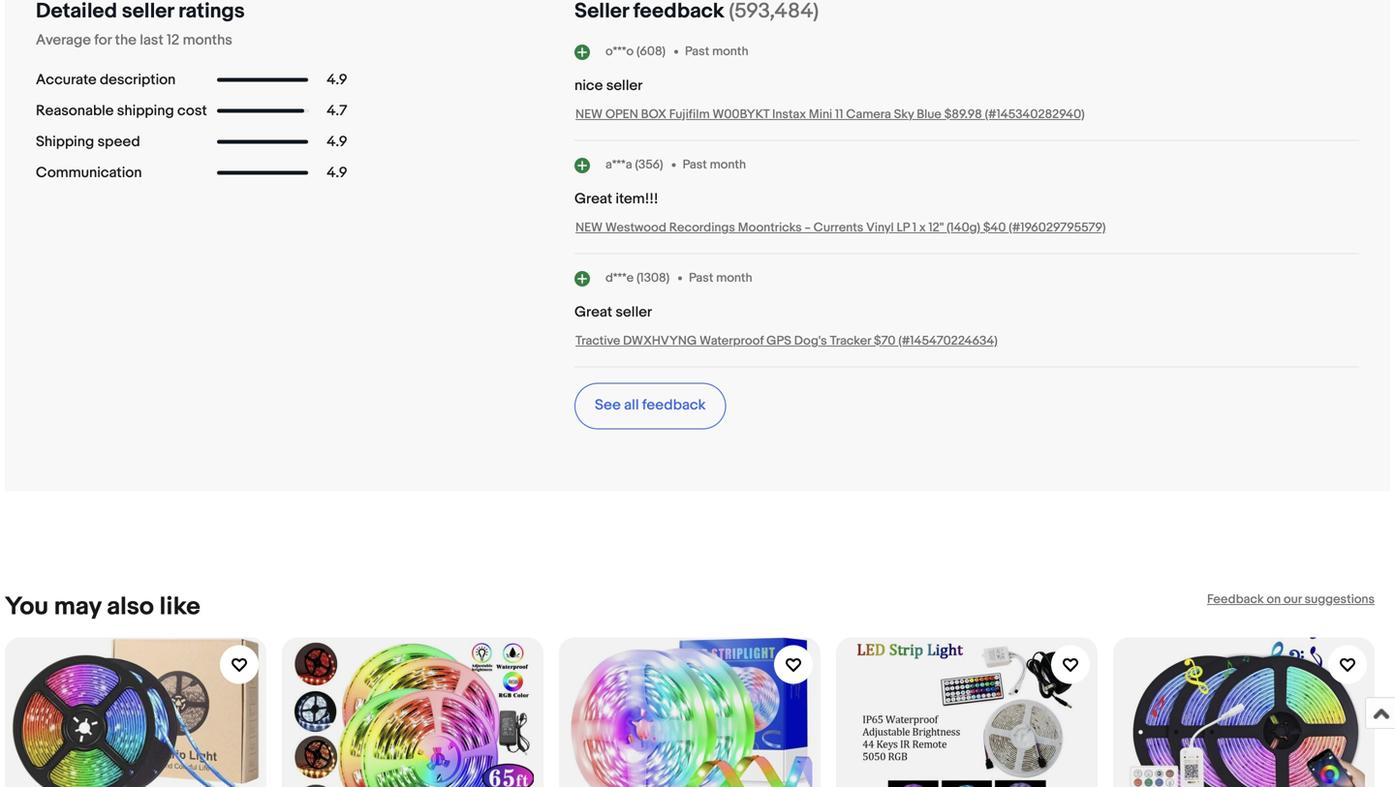 Task type: vqa. For each thing, say whether or not it's contained in the screenshot.
fourth eBay from the top
no



Task type: describe. For each thing, give the bounding box(es) containing it.
feedback on our suggestions
[[1207, 592, 1375, 607]]

gps
[[767, 334, 791, 349]]

month for great seller
[[716, 271, 752, 286]]

recordings
[[669, 220, 735, 235]]

average
[[36, 31, 91, 49]]

shipping
[[36, 133, 94, 151]]

(#145340282940)
[[985, 107, 1085, 122]]

description
[[100, 71, 176, 89]]

month for great item!!!
[[710, 158, 746, 173]]

past month for great seller
[[689, 271, 752, 286]]

seller for great seller
[[616, 304, 652, 321]]

you may also like
[[5, 592, 200, 622]]

our
[[1284, 592, 1302, 607]]

12
[[167, 31, 180, 49]]

see all feedback
[[595, 397, 706, 414]]

the
[[115, 31, 136, 49]]

instax
[[772, 107, 806, 122]]

w00bykt
[[713, 107, 769, 122]]

fujifilm
[[669, 107, 710, 122]]

average for the last 12 months
[[36, 31, 232, 49]]

12"
[[929, 220, 944, 235]]

d***e (1308)
[[606, 271, 670, 286]]

blue
[[917, 107, 942, 122]]

new for nice
[[575, 107, 603, 122]]

feedback
[[1207, 592, 1264, 607]]

nice seller
[[575, 77, 643, 94]]

11
[[835, 107, 843, 122]]

4.7
[[327, 102, 347, 120]]

great for great seller
[[575, 304, 612, 321]]

reasonable
[[36, 102, 114, 120]]

like
[[159, 592, 200, 622]]

lp
[[897, 220, 910, 235]]

past month for nice seller
[[685, 44, 748, 59]]

months
[[183, 31, 232, 49]]

suggestions
[[1305, 592, 1375, 607]]

(1308)
[[637, 271, 670, 286]]

seller for nice seller
[[606, 77, 643, 94]]

feedback on our suggestions link
[[1207, 592, 1375, 607]]

all
[[624, 397, 639, 414]]

4.9 for description
[[327, 71, 347, 89]]

great item!!!
[[575, 190, 658, 208]]

great for great item!!!
[[575, 190, 612, 208]]

camera
[[846, 107, 891, 122]]

accurate description
[[36, 71, 176, 89]]

waterproof
[[700, 334, 764, 349]]

(#145470224634)
[[898, 334, 998, 349]]

a***a
[[606, 158, 632, 173]]

new westwood recordings  moontricks – currents vinyl lp 1 x 12" (140g) $40 (#196029795579)
[[575, 220, 1106, 235]]

tractive dwxhvyng waterproof gps dog's tracker $70 (#145470224634)
[[575, 334, 998, 349]]

past for nice seller
[[685, 44, 709, 59]]

mini
[[809, 107, 832, 122]]

also
[[107, 592, 154, 622]]

shipping
[[117, 102, 174, 120]]

westwood
[[605, 220, 666, 235]]



Task type: locate. For each thing, give the bounding box(es) containing it.
new down the great item!!! in the top left of the page
[[575, 220, 603, 235]]

past month down recordings
[[689, 271, 752, 286]]

new open box fujifilm w00bykt instax mini 11 camera sky blue $89.98 (#145340282940)
[[575, 107, 1085, 122]]

great up the tractive
[[575, 304, 612, 321]]

2 vertical spatial past month
[[689, 271, 752, 286]]

1 new from the top
[[575, 107, 603, 122]]

1 vertical spatial past month
[[683, 158, 746, 173]]

0 vertical spatial great
[[575, 190, 612, 208]]

2 vertical spatial past
[[689, 271, 713, 286]]

item!!!
[[616, 190, 658, 208]]

box
[[641, 107, 666, 122]]

past right the (356)
[[683, 158, 707, 173]]

new for great
[[575, 220, 603, 235]]

dog's
[[794, 334, 827, 349]]

open
[[605, 107, 638, 122]]

tractive dwxhvyng waterproof gps dog's tracker $70 (#145470224634) link
[[575, 334, 998, 349]]

past month right (608)
[[685, 44, 748, 59]]

4.9 for speed
[[327, 133, 347, 151]]

2 new from the top
[[575, 220, 603, 235]]

new open box fujifilm w00bykt instax mini 11 camera sky blue $89.98 (#145340282940) link
[[575, 107, 1085, 122]]

vinyl
[[866, 220, 894, 235]]

new westwood recordings  moontricks – currents vinyl lp 1 x 12" (140g) $40 (#196029795579) link
[[575, 220, 1106, 235]]

past right (1308)
[[689, 271, 713, 286]]

(#196029795579)
[[1009, 220, 1106, 235]]

past for great item!!!
[[683, 158, 707, 173]]

1 vertical spatial new
[[575, 220, 603, 235]]

seller
[[606, 77, 643, 94], [616, 304, 652, 321]]

(608)
[[637, 44, 666, 59]]

x
[[919, 220, 926, 235]]

0 vertical spatial past month
[[685, 44, 748, 59]]

nice
[[575, 77, 603, 94]]

0 vertical spatial seller
[[606, 77, 643, 94]]

past month for great item!!!
[[683, 158, 746, 173]]

communication
[[36, 164, 142, 182]]

last
[[140, 31, 163, 49]]

2 4.9 from the top
[[327, 133, 347, 151]]

new down nice
[[575, 107, 603, 122]]

feedback
[[642, 397, 706, 414]]

o***o (608)
[[606, 44, 666, 59]]

new
[[575, 107, 603, 122], [575, 220, 603, 235]]

month down recordings
[[716, 271, 752, 286]]

seller up open
[[606, 77, 643, 94]]

0 vertical spatial past
[[685, 44, 709, 59]]

great seller
[[575, 304, 652, 321]]

moontricks
[[738, 220, 802, 235]]

1 vertical spatial seller
[[616, 304, 652, 321]]

$89.98
[[944, 107, 982, 122]]

a***a (356)
[[606, 158, 663, 173]]

may
[[54, 592, 101, 622]]

tracker
[[830, 334, 871, 349]]

accurate
[[36, 71, 97, 89]]

reasonable shipping cost
[[36, 102, 207, 120]]

sky
[[894, 107, 914, 122]]

1 4.9 from the top
[[327, 71, 347, 89]]

cost
[[177, 102, 207, 120]]

past for great seller
[[689, 271, 713, 286]]

speed
[[97, 133, 140, 151]]

3 4.9 from the top
[[327, 164, 347, 182]]

great
[[575, 190, 612, 208], [575, 304, 612, 321]]

you
[[5, 592, 48, 622]]

2 great from the top
[[575, 304, 612, 321]]

past month down fujifilm
[[683, 158, 746, 173]]

$40
[[983, 220, 1006, 235]]

$70
[[874, 334, 896, 349]]

shipping speed
[[36, 133, 140, 151]]

1 vertical spatial month
[[710, 158, 746, 173]]

1 vertical spatial great
[[575, 304, 612, 321]]

past right (608)
[[685, 44, 709, 59]]

2 vertical spatial month
[[716, 271, 752, 286]]

for
[[94, 31, 112, 49]]

see
[[595, 397, 621, 414]]

o***o
[[606, 44, 634, 59]]

4.9
[[327, 71, 347, 89], [327, 133, 347, 151], [327, 164, 347, 182]]

past month
[[685, 44, 748, 59], [683, 158, 746, 173], [689, 271, 752, 286]]

(356)
[[635, 158, 663, 173]]

0 vertical spatial month
[[712, 44, 748, 59]]

past
[[685, 44, 709, 59], [683, 158, 707, 173], [689, 271, 713, 286]]

1 vertical spatial past
[[683, 158, 707, 173]]

0 vertical spatial 4.9
[[327, 71, 347, 89]]

month
[[712, 44, 748, 59], [710, 158, 746, 173], [716, 271, 752, 286]]

seller down d***e (1308)
[[616, 304, 652, 321]]

(140g)
[[947, 220, 980, 235]]

list
[[5, 622, 1390, 788]]

currents
[[814, 220, 864, 235]]

0 vertical spatial new
[[575, 107, 603, 122]]

dwxhvyng
[[623, 334, 697, 349]]

tractive
[[575, 334, 620, 349]]

1 vertical spatial 4.9
[[327, 133, 347, 151]]

1 great from the top
[[575, 190, 612, 208]]

month for nice seller
[[712, 44, 748, 59]]

–
[[805, 220, 811, 235]]

2 vertical spatial 4.9
[[327, 164, 347, 182]]

month up w00bykt
[[712, 44, 748, 59]]

d***e
[[606, 271, 634, 286]]

month down w00bykt
[[710, 158, 746, 173]]

on
[[1267, 592, 1281, 607]]

great down a***a
[[575, 190, 612, 208]]

1
[[912, 220, 916, 235]]

see all feedback link
[[575, 383, 726, 430]]



